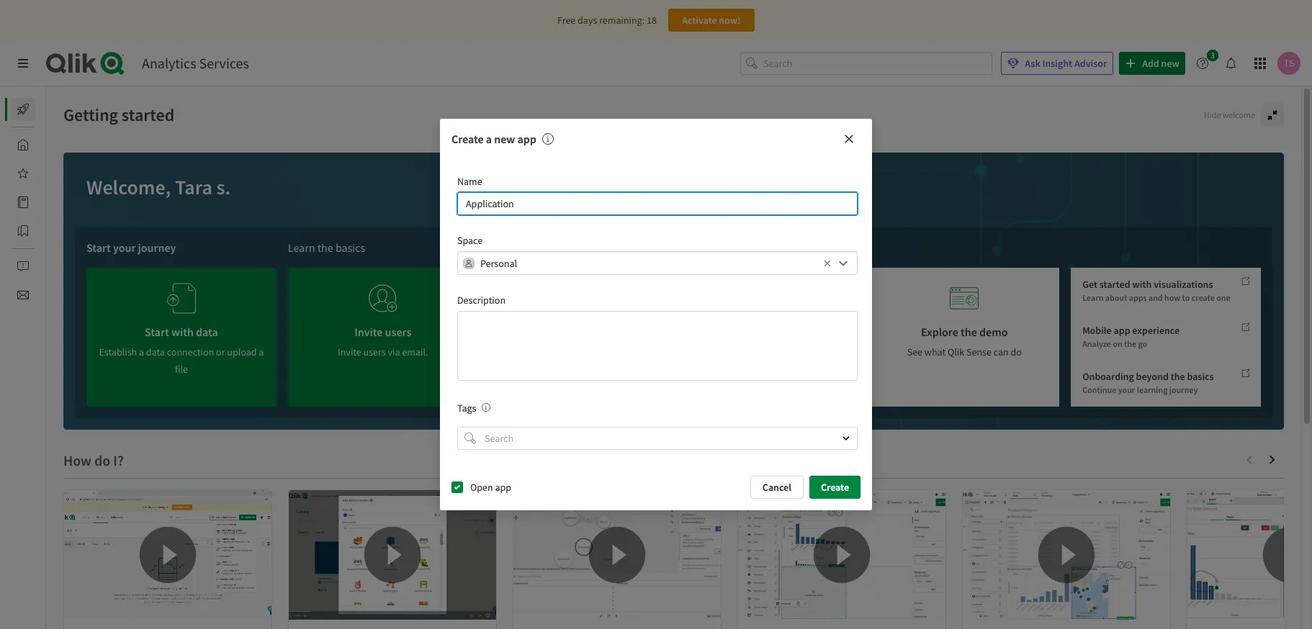 Task type: vqa. For each thing, say whether or not it's contained in the screenshot.
the Free days remaining: 18
yes



Task type: describe. For each thing, give the bounding box(es) containing it.
your inside onboarding beyond the basics continue your learning journey
[[1118, 385, 1135, 396]]

subscriptions image
[[17, 289, 29, 301]]

ask insight advisor
[[1025, 57, 1107, 70]]

to
[[1182, 292, 1190, 303]]

create a new app
[[452, 132, 536, 146]]

open
[[470, 481, 493, 494]]

getting started
[[63, 104, 174, 126]]

analytics services
[[142, 54, 249, 72]]

create for create
[[821, 481, 849, 494]]

free
[[557, 14, 576, 27]]

start typing a tag name. select an existing tag or create a new tag by pressing enter or comma. press backspace to remove a tag. image
[[482, 403, 491, 412]]

now!
[[719, 14, 741, 27]]

resources
[[516, 241, 562, 255]]

welcome,
[[86, 174, 171, 200]]

one
[[1216, 292, 1230, 303]]

activate
[[682, 14, 717, 27]]

what
[[925, 346, 946, 359]]

app for open app
[[495, 481, 511, 494]]

home
[[46, 138, 71, 151]]

catalog link
[[12, 191, 78, 214]]

Search text field
[[482, 427, 830, 450]]

tags
[[457, 402, 476, 415]]

more
[[489, 241, 514, 255]]

start
[[86, 241, 111, 255]]

s.
[[216, 174, 231, 200]]

qlik
[[948, 346, 964, 359]]

continue
[[1082, 385, 1116, 396]]

Name text field
[[457, 192, 858, 215]]

beyond
[[1136, 370, 1169, 383]]

how do i interact with visualizations? image
[[1187, 490, 1312, 620]]

journey inside onboarding beyond the basics continue your learning journey
[[1169, 385, 1198, 396]]

0 horizontal spatial journey
[[138, 241, 176, 255]]

how do i create a visualization? image
[[738, 490, 946, 620]]

get started with visualizations learn about apps and how to create one
[[1082, 278, 1230, 303]]

started for getting
[[122, 104, 174, 126]]

0 horizontal spatial learn
[[288, 241, 315, 255]]

Space text field
[[480, 251, 820, 275]]

open image
[[842, 434, 850, 443]]

a
[[486, 132, 492, 146]]

1 horizontal spatial app
[[517, 132, 536, 146]]

activate now! link
[[668, 9, 755, 32]]

more resources
[[489, 241, 562, 255]]

services
[[199, 54, 249, 72]]

explore the demo see what qlik sense can do
[[907, 325, 1022, 359]]

analytics services element
[[142, 54, 249, 72]]

analytics
[[142, 54, 196, 72]]

invite users image
[[369, 279, 397, 318]]

0 vertical spatial your
[[113, 241, 136, 255]]

0 vertical spatial users
[[385, 325, 411, 339]]

how do i define data associations? image
[[513, 490, 721, 620]]

invite users invite users via email.
[[338, 325, 428, 359]]

searchbar element
[[740, 52, 993, 75]]

search element
[[464, 433, 476, 444]]

apps
[[1129, 292, 1147, 303]]

onboarding beyond the basics continue your learning journey
[[1082, 370, 1214, 396]]

open sidebar menu image
[[17, 58, 29, 69]]

home image
[[17, 139, 29, 151]]

cancel
[[762, 481, 791, 494]]

description
[[457, 294, 506, 307]]

remaining:
[[599, 14, 645, 27]]

explore the demo image
[[950, 279, 979, 318]]



Task type: locate. For each thing, give the bounding box(es) containing it.
1 vertical spatial started
[[1099, 278, 1130, 291]]

0 horizontal spatial app
[[495, 481, 511, 494]]

invite
[[354, 325, 383, 339], [338, 346, 361, 359]]

start typing a tag name. select an existing tag or create a new tag by pressing enter or comma. press backspace to remove a tag. tooltip
[[476, 402, 491, 415]]

app for mobile app experience analyze on the go
[[1114, 324, 1130, 337]]

on
[[1113, 339, 1122, 349]]

0 vertical spatial started
[[122, 104, 174, 126]]

via
[[388, 346, 400, 359]]

1 vertical spatial your
[[1118, 385, 1135, 396]]

getting started image
[[17, 104, 29, 115]]

1 horizontal spatial create
[[821, 481, 849, 494]]

journey right 'learning'
[[1169, 385, 1198, 396]]

app right new
[[517, 132, 536, 146]]

0 vertical spatial create
[[452, 132, 484, 146]]

invite left via
[[338, 346, 361, 359]]

can
[[994, 346, 1009, 359]]

cancel button
[[750, 476, 804, 499]]

create
[[1192, 292, 1215, 303]]

insight
[[1042, 57, 1072, 70]]

1 horizontal spatial journey
[[1169, 385, 1198, 396]]

mobile app experience analyze on the go
[[1082, 324, 1180, 349]]

start your journey
[[86, 241, 176, 255]]

0 horizontal spatial started
[[122, 104, 174, 126]]

days
[[578, 14, 597, 27]]

create down open icon
[[821, 481, 849, 494]]

the inside mobile app experience analyze on the go
[[1124, 339, 1136, 349]]

app right open
[[495, 481, 511, 494]]

1 vertical spatial users
[[363, 346, 386, 359]]

create left a
[[452, 132, 484, 146]]

hide welcome image
[[1267, 109, 1278, 121]]

1 vertical spatial app
[[1114, 324, 1130, 337]]

app inside mobile app experience analyze on the go
[[1114, 324, 1130, 337]]

create inside button
[[821, 481, 849, 494]]

learn inside get started with visualizations learn about apps and how to create one
[[1082, 292, 1103, 303]]

users left via
[[363, 346, 386, 359]]

how do i create an app? image
[[64, 490, 271, 620]]

catalog image
[[17, 197, 29, 208]]

1 vertical spatial journey
[[1169, 385, 1198, 396]]

journey right start
[[138, 241, 176, 255]]

Description text field
[[457, 311, 858, 381]]

do
[[1011, 346, 1022, 359]]

mobile
[[1082, 324, 1112, 337]]

with
[[1132, 278, 1152, 291]]

catalog
[[46, 196, 78, 209]]

1 vertical spatial basics
[[1187, 370, 1214, 383]]

about
[[1105, 292, 1127, 303]]

analyze sample data image
[[570, 279, 599, 318]]

how do i load data into an app? image
[[289, 490, 496, 620]]

your down onboarding
[[1118, 385, 1135, 396]]

1 vertical spatial create
[[821, 481, 849, 494]]

search image
[[464, 433, 476, 444]]

1 vertical spatial learn
[[1082, 292, 1103, 303]]

experience
[[1132, 324, 1180, 337]]

how
[[1164, 292, 1180, 303]]

started
[[122, 104, 174, 126], [1099, 278, 1130, 291]]

get
[[1082, 278, 1097, 291]]

journey
[[138, 241, 176, 255], [1169, 385, 1198, 396]]

started inside get started with visualizations learn about apps and how to create one
[[1099, 278, 1130, 291]]

learn how to analyze data image
[[760, 279, 789, 318]]

0 vertical spatial invite
[[354, 325, 383, 339]]

2 vertical spatial app
[[495, 481, 511, 494]]

how do i use the chart suggestions toggle? image
[[963, 490, 1170, 620]]

learn
[[288, 241, 315, 255], [1082, 292, 1103, 303]]

0 vertical spatial journey
[[138, 241, 176, 255]]

activate now!
[[682, 14, 741, 27]]

1 horizontal spatial basics
[[1187, 370, 1214, 383]]

analyze
[[1082, 339, 1111, 349]]

the inside onboarding beyond the basics continue your learning journey
[[1171, 370, 1185, 383]]

1 horizontal spatial started
[[1099, 278, 1130, 291]]

email.
[[402, 346, 428, 359]]

0 horizontal spatial your
[[113, 241, 136, 255]]

home link
[[12, 133, 71, 156]]

0 vertical spatial learn
[[288, 241, 315, 255]]

18
[[647, 14, 657, 27]]

explore
[[921, 325, 958, 339]]

1 vertical spatial invite
[[338, 346, 361, 359]]

0 vertical spatial app
[[517, 132, 536, 146]]

ask
[[1025, 57, 1040, 70]]

started for get
[[1099, 278, 1130, 291]]

ask insight advisor button
[[1001, 52, 1113, 75]]

0 horizontal spatial basics
[[336, 241, 365, 255]]

advisor
[[1074, 57, 1107, 70]]

1 horizontal spatial learn
[[1082, 292, 1103, 303]]

open app
[[470, 481, 511, 494]]

space
[[457, 234, 483, 247]]

free days remaining: 18
[[557, 14, 657, 27]]

0 vertical spatial basics
[[336, 241, 365, 255]]

started up about
[[1099, 278, 1130, 291]]

your right start
[[113, 241, 136, 255]]

0 horizontal spatial create
[[452, 132, 484, 146]]

users
[[385, 325, 411, 339], [363, 346, 386, 359]]

welcome, tara s.
[[86, 174, 231, 200]]

basics inside onboarding beyond the basics continue your learning journey
[[1187, 370, 1214, 383]]

tara
[[175, 174, 212, 200]]

onboarding
[[1082, 370, 1134, 383]]

invite down invite users image
[[354, 325, 383, 339]]

1 horizontal spatial your
[[1118, 385, 1135, 396]]

create a new app dialog
[[440, 119, 872, 511]]

started down analytics
[[122, 104, 174, 126]]

Search text field
[[764, 52, 993, 75]]

create
[[452, 132, 484, 146], [821, 481, 849, 494]]

navigation pane element
[[0, 92, 78, 313]]

alerts image
[[17, 261, 29, 272]]

sense
[[966, 346, 992, 359]]

see
[[907, 346, 923, 359]]

the
[[317, 241, 333, 255], [961, 325, 977, 339], [1124, 339, 1136, 349], [1171, 370, 1185, 383]]

create for create a new app
[[452, 132, 484, 146]]

welcome, tara s. main content
[[46, 86, 1312, 629]]

visualizations
[[1154, 278, 1213, 291]]

alerts
[[46, 260, 70, 273]]

learn the basics
[[288, 241, 365, 255]]

getting
[[63, 104, 118, 126]]

demo
[[979, 325, 1008, 339]]

create button
[[809, 476, 861, 499]]

app up on
[[1114, 324, 1130, 337]]

alerts link
[[12, 255, 70, 278]]

new
[[494, 132, 515, 146]]

and
[[1149, 292, 1163, 303]]

name
[[457, 175, 482, 188]]

the inside explore the demo see what qlik sense can do
[[961, 325, 977, 339]]

app
[[517, 132, 536, 146], [1114, 324, 1130, 337], [495, 481, 511, 494]]

users up via
[[385, 325, 411, 339]]

2 horizontal spatial app
[[1114, 324, 1130, 337]]

basics
[[336, 241, 365, 255], [1187, 370, 1214, 383]]

learning
[[1137, 385, 1168, 396]]

go
[[1138, 339, 1147, 349]]

your
[[113, 241, 136, 255], [1118, 385, 1135, 396]]



